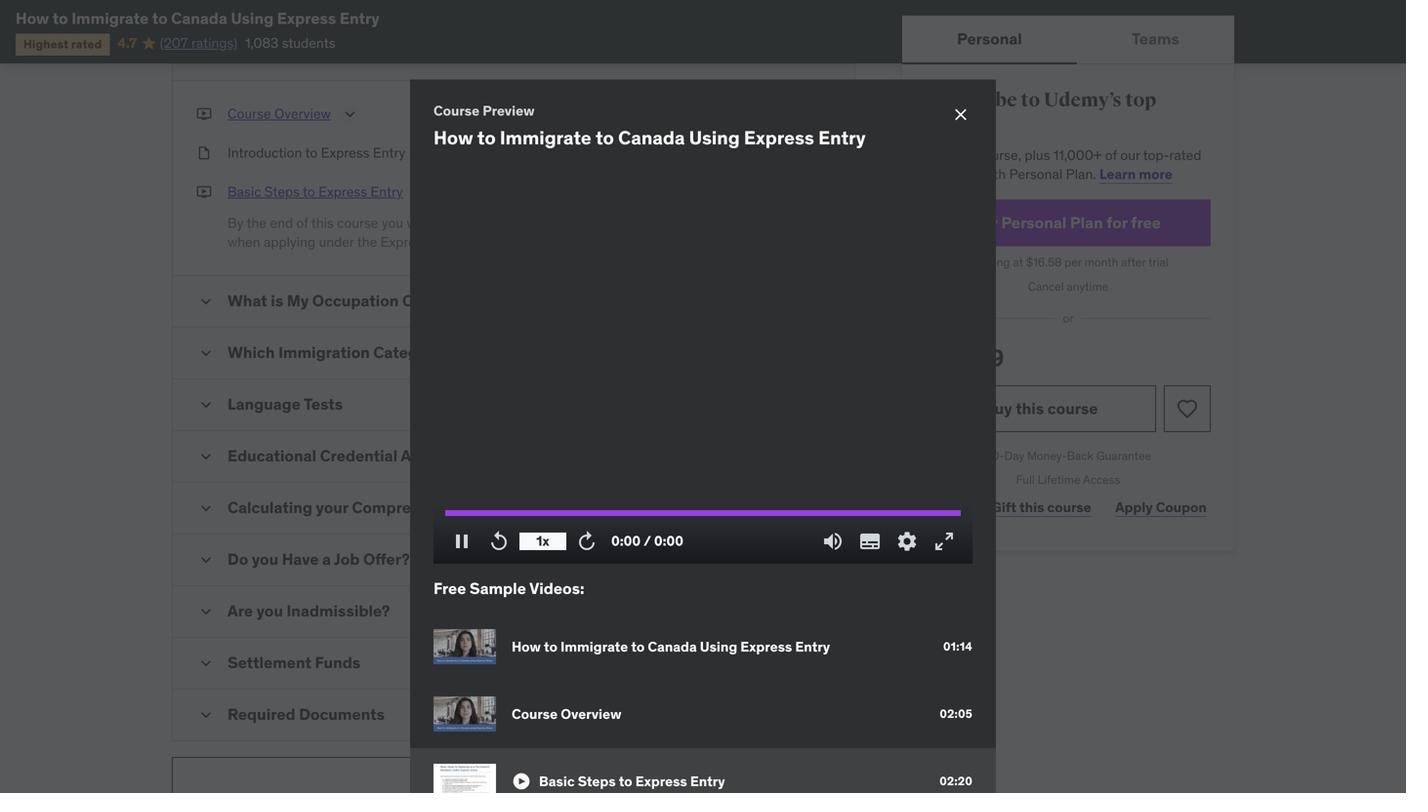 Task type: vqa. For each thing, say whether or not it's contained in the screenshot.
Terminology to the left
yes



Task type: locate. For each thing, give the bounding box(es) containing it.
personal inside button
[[957, 29, 1022, 49]]

0:00
[[611, 533, 641, 550], [654, 533, 683, 550]]

immigrate
[[71, 8, 149, 28], [500, 126, 592, 149], [561, 638, 628, 656]]

and
[[357, 44, 384, 64]]

immigrate inside course preview how to immigrate to canada using express entry
[[500, 126, 592, 149]]

end
[[270, 214, 293, 232]]

using
[[231, 8, 274, 28], [689, 126, 740, 149], [700, 638, 737, 656]]

buy this course
[[984, 399, 1098, 419]]

1 horizontal spatial how to immigrate to canada using express entry
[[512, 638, 830, 656]]

express inside course preview how to immigrate to canada using express entry
[[744, 126, 814, 149]]

0 horizontal spatial how
[[16, 8, 49, 28]]

top-
[[1143, 146, 1169, 164]]

0 horizontal spatial 0:00
[[611, 533, 641, 550]]

express inside the by the end of this course you will know the basic steps to follow when applying under the express entry system.
[[380, 234, 429, 251]]

immigrate down preview on the top left of page
[[500, 126, 592, 149]]

terminology down preview on the top left of page
[[485, 144, 560, 162]]

free sample videos:
[[434, 579, 584, 599]]

02:05
[[940, 707, 973, 722]]

0 vertical spatial more
[[1139, 165, 1173, 183]]

3 for 3 pages
[[782, 144, 790, 162]]

tab list
[[902, 16, 1234, 64]]

basic steps to express entry inside how to immigrate to canada using express entry dialog
[[539, 773, 725, 791]]

rated inside get this course, plus 11,000+ of our top-rated courses, with personal plan.
[[1169, 146, 1202, 164]]

1 vertical spatial course
[[1048, 399, 1098, 419]]

1 vertical spatial 3
[[782, 144, 790, 162]]

1 vertical spatial basic
[[539, 773, 575, 791]]

this right gift
[[1019, 499, 1044, 517]]

1 vertical spatial small image
[[196, 499, 216, 519]]

basic steps to express entry
[[228, 183, 403, 201], [539, 773, 725, 791]]

more right 4
[[473, 768, 507, 786]]

this up courses,
[[951, 146, 974, 164]]

1 horizontal spatial basic steps to express entry
[[539, 773, 725, 791]]

ratings)
[[191, 34, 237, 52]]

fullscreen image
[[933, 530, 956, 554]]

our
[[1120, 146, 1140, 164]]

gift this course
[[992, 499, 1092, 517]]

0 vertical spatial course
[[337, 214, 378, 232]]

of inside the by the end of this course you will know the basic steps to follow when applying under the express entry system.
[[296, 214, 308, 232]]

personal up subscribe
[[957, 29, 1022, 49]]

overview
[[284, 44, 353, 64], [274, 105, 331, 123], [561, 706, 622, 723]]

xsmall image down (207 ratings) at the left top
[[196, 105, 212, 124]]

1 horizontal spatial rated
[[1169, 146, 1202, 164]]

1 vertical spatial course overview
[[512, 706, 622, 723]]

30-
[[985, 449, 1004, 464]]

0 vertical spatial steps
[[264, 183, 300, 201]]

the up system.
[[465, 214, 486, 232]]

forward 5 seconds image
[[575, 530, 599, 554]]

1 vertical spatial xsmall image
[[196, 144, 212, 163]]

course down lifetime
[[1047, 499, 1092, 517]]

1 horizontal spatial terminology
[[485, 144, 560, 162]]

this inside button
[[1016, 399, 1044, 419]]

1 horizontal spatial basic
[[539, 773, 575, 791]]

0 horizontal spatial 3
[[728, 45, 736, 63]]

the
[[247, 214, 267, 232], [465, 214, 486, 232], [357, 234, 377, 251]]

steps inside button
[[264, 183, 300, 201]]

0 horizontal spatial steps
[[264, 183, 300, 201]]

basic steps to express entry button
[[228, 183, 403, 206]]

2 0:00 from the left
[[654, 533, 683, 550]]

rated
[[71, 37, 102, 52], [1169, 146, 1202, 164]]

apply coupon
[[1115, 499, 1207, 517]]

1 horizontal spatial 0:00
[[654, 533, 683, 550]]

using inside course preview how to immigrate to canada using express entry
[[689, 126, 740, 149]]

overview left and
[[284, 44, 353, 64]]

1 vertical spatial canada
[[618, 126, 685, 149]]

$34.99
[[926, 344, 1004, 373]]

0 horizontal spatial basic
[[228, 183, 261, 201]]

1 vertical spatial how to immigrate to canada using express entry
[[512, 638, 830, 656]]

this up under
[[311, 214, 334, 232]]

1 0:00 from the left
[[611, 533, 641, 550]]

1 horizontal spatial 3
[[782, 144, 790, 162]]

1 horizontal spatial course overview
[[512, 706, 622, 723]]

subscribe to udemy's top courses
[[926, 88, 1156, 137]]

how
[[16, 8, 49, 28], [434, 126, 473, 149], [512, 638, 541, 656]]

0:00 left /
[[611, 533, 641, 550]]

1 vertical spatial how
[[434, 126, 473, 149]]

rated up learn more at the right
[[1169, 146, 1202, 164]]

4 more sections button
[[172, 758, 855, 794]]

apply coupon button
[[1111, 489, 1211, 528]]

this for get
[[951, 146, 974, 164]]

0 vertical spatial small image
[[196, 45, 216, 64]]

3 left lectures
[[728, 45, 736, 63]]

day
[[1004, 449, 1024, 464]]

canada
[[171, 8, 227, 28], [618, 126, 685, 149], [648, 638, 697, 656]]

the right by
[[247, 214, 267, 232]]

immigrate up 4.7
[[71, 8, 149, 28]]

course
[[337, 214, 378, 232], [1048, 399, 1098, 419], [1047, 499, 1092, 517]]

plus
[[1025, 146, 1050, 164]]

to inside subscribe to udemy's top courses
[[1021, 88, 1040, 112]]

0 vertical spatial xsmall image
[[196, 105, 212, 124]]

courses
[[926, 113, 997, 137]]

1 horizontal spatial of
[[1105, 146, 1117, 164]]

sections
[[510, 768, 565, 786]]

0 horizontal spatial course overview
[[228, 105, 331, 123]]

personal inside get this course, plus 11,000+ of our top-rated courses, with personal plan.
[[1009, 165, 1063, 183]]

this
[[951, 146, 974, 164], [311, 214, 334, 232], [1016, 399, 1044, 419], [1019, 499, 1044, 517]]

0 vertical spatial basic
[[228, 183, 261, 201]]

0 vertical spatial course overview
[[228, 105, 331, 123]]

personal
[[957, 29, 1022, 49], [1009, 165, 1063, 183], [1001, 213, 1067, 233]]

more inside 4 more sections button
[[473, 768, 507, 786]]

basic inside how to immigrate to canada using express entry dialog
[[539, 773, 575, 791]]

express
[[277, 8, 336, 28], [744, 126, 814, 149], [321, 144, 370, 162], [318, 183, 367, 201], [380, 234, 429, 251], [740, 638, 792, 656], [635, 773, 687, 791]]

steps up end on the left top of the page
[[264, 183, 300, 201]]

more down top-
[[1139, 165, 1173, 183]]

1 horizontal spatial steps
[[578, 773, 616, 791]]

the right under
[[357, 234, 377, 251]]

4 more sections
[[462, 768, 565, 786]]

subscribe
[[926, 88, 1017, 112]]

immigrate down videos:
[[561, 638, 628, 656]]

anytime
[[1067, 279, 1109, 294]]

course up the introduction
[[228, 105, 271, 123]]

basic up by
[[228, 183, 261, 201]]

how down free sample videos:
[[512, 638, 541, 656]]

of right end on the left top of the page
[[296, 214, 308, 232]]

course inside 'buy this course' button
[[1048, 399, 1098, 419]]

personal down plus
[[1009, 165, 1063, 183]]

$16.58
[[1026, 255, 1062, 270]]

top
[[1125, 88, 1156, 112]]

0 horizontal spatial more
[[473, 768, 507, 786]]

trial
[[1148, 255, 1169, 270]]

1 vertical spatial immigrate
[[500, 126, 592, 149]]

canada inside course preview how to immigrate to canada using express entry
[[618, 126, 685, 149]]

0 horizontal spatial basic steps to express entry
[[228, 183, 403, 201]]

2 xsmall image from the top
[[196, 144, 212, 163]]

course up immigration
[[434, 102, 480, 119]]

highest
[[23, 37, 68, 52]]

0 vertical spatial of
[[1105, 146, 1117, 164]]

overview up sections
[[561, 706, 622, 723]]

0 vertical spatial rated
[[71, 37, 102, 52]]

2 vertical spatial using
[[700, 638, 737, 656]]

course
[[228, 44, 280, 64], [434, 102, 480, 119], [228, 105, 271, 123], [512, 706, 558, 723]]

1 vertical spatial more
[[473, 768, 507, 786]]

0 vertical spatial canada
[[171, 8, 227, 28]]

personal button
[[902, 16, 1077, 62]]

3 small image from the top
[[196, 654, 216, 674]]

01:14
[[943, 640, 973, 655]]

0:00 right /
[[654, 533, 683, 550]]

1 vertical spatial using
[[689, 126, 740, 149]]

1 vertical spatial personal
[[1009, 165, 1063, 183]]

to
[[52, 8, 68, 28], [152, 8, 168, 28], [1021, 88, 1040, 112], [477, 126, 496, 149], [596, 126, 614, 149], [305, 144, 318, 162], [303, 183, 315, 201], [561, 214, 573, 232], [544, 638, 558, 656], [631, 638, 645, 656], [619, 773, 632, 791]]

0 vertical spatial personal
[[957, 29, 1022, 49]]

mute image
[[821, 530, 845, 554]]

terminology right and
[[387, 44, 480, 64]]

0 vertical spatial overview
[[284, 44, 353, 64]]

1 vertical spatial terminology
[[485, 144, 560, 162]]

1 vertical spatial steps
[[578, 773, 616, 791]]

of left our
[[1105, 146, 1117, 164]]

0 vertical spatial basic steps to express entry
[[228, 183, 403, 201]]

1 vertical spatial rated
[[1169, 146, 1202, 164]]

0 vertical spatial how to immigrate to canada using express entry
[[16, 8, 380, 28]]

small image
[[196, 292, 216, 312], [196, 344, 216, 363], [196, 396, 216, 415], [196, 447, 216, 467], [196, 551, 216, 570], [196, 603, 216, 622], [196, 706, 216, 726], [512, 773, 531, 792]]

1 vertical spatial of
[[296, 214, 308, 232]]

of
[[1105, 146, 1117, 164], [296, 214, 308, 232]]

1 horizontal spatial how
[[434, 126, 473, 149]]

3
[[728, 45, 736, 63], [782, 144, 790, 162]]

under
[[319, 234, 354, 251]]

this inside get this course, plus 11,000+ of our top-rated courses, with personal plan.
[[951, 146, 974, 164]]

course overview up sections
[[512, 706, 622, 723]]

this for buy
[[1016, 399, 1044, 419]]

0 vertical spatial terminology
[[387, 44, 480, 64]]

how up the know
[[434, 126, 473, 149]]

small image
[[196, 45, 216, 64], [196, 499, 216, 519], [196, 654, 216, 674]]

2 vertical spatial course
[[1047, 499, 1092, 517]]

0 horizontal spatial terminology
[[387, 44, 480, 64]]

xsmall image
[[196, 105, 212, 124], [196, 144, 212, 163]]

course up under
[[337, 214, 378, 232]]

to inside button
[[303, 183, 315, 201]]

steps right sections
[[578, 773, 616, 791]]

terminology
[[387, 44, 480, 64], [485, 144, 560, 162]]

course overview button
[[228, 105, 331, 128]]

2 vertical spatial overview
[[561, 706, 622, 723]]

xsmall image up xsmall icon
[[196, 144, 212, 163]]

(207
[[160, 34, 188, 52]]

course overview
[[228, 105, 331, 123], [512, 706, 622, 723]]

course inside the by the end of this course you will know the basic steps to follow when applying under the express entry system.
[[337, 214, 378, 232]]

how up highest at the top of page
[[16, 8, 49, 28]]

0 horizontal spatial of
[[296, 214, 308, 232]]

rewind 5 seconds image
[[487, 530, 511, 554]]

course inside the gift this course link
[[1047, 499, 1092, 517]]

more
[[1139, 165, 1173, 183], [473, 768, 507, 786]]

1 horizontal spatial more
[[1139, 165, 1173, 183]]

(207 ratings)
[[160, 34, 237, 52]]

0 vertical spatial how
[[16, 8, 49, 28]]

course left students
[[228, 44, 280, 64]]

this for gift
[[1019, 499, 1044, 517]]

course overview up the introduction
[[228, 105, 331, 123]]

this right "buy"
[[1016, 399, 1044, 419]]

2 vertical spatial small image
[[196, 654, 216, 674]]

personal up $16.58
[[1001, 213, 1067, 233]]

1 small image from the top
[[196, 45, 216, 64]]

0 horizontal spatial how to immigrate to canada using express entry
[[16, 8, 380, 28]]

2 horizontal spatial how
[[512, 638, 541, 656]]

rated right highest at the top of page
[[71, 37, 102, 52]]

1 vertical spatial basic steps to express entry
[[539, 773, 725, 791]]

0 vertical spatial 3
[[728, 45, 736, 63]]

1 vertical spatial overview
[[274, 105, 331, 123]]

gift
[[992, 499, 1016, 517]]

basic
[[228, 183, 261, 201], [539, 773, 575, 791]]

course up back
[[1048, 399, 1098, 419]]

3 left pages
[[782, 144, 790, 162]]

4
[[462, 768, 470, 786]]

cancel
[[1028, 279, 1064, 294]]

3 pages
[[782, 144, 831, 162]]

overview inside button
[[274, 105, 331, 123]]

basic right 4
[[539, 773, 575, 791]]

steps
[[264, 183, 300, 201], [578, 773, 616, 791]]

overview up the introduction
[[274, 105, 331, 123]]

learn more link
[[1100, 165, 1173, 183]]

how to immigrate to canada using express entry inside dialog
[[512, 638, 830, 656]]

per
[[1065, 255, 1082, 270]]

by
[[228, 214, 243, 232]]

more for learn
[[1139, 165, 1173, 183]]

1 horizontal spatial the
[[357, 234, 377, 251]]



Task type: describe. For each thing, give the bounding box(es) containing it.
try
[[976, 213, 998, 233]]

get
[[926, 146, 948, 164]]

free
[[1131, 213, 1161, 233]]

highest rated
[[23, 37, 102, 52]]

share
[[930, 499, 968, 517]]

teams
[[1132, 29, 1180, 49]]

learn more
[[1100, 165, 1173, 183]]

starting
[[968, 255, 1010, 270]]

pause image
[[450, 530, 474, 554]]

pages
[[794, 144, 831, 162]]

or
[[1063, 311, 1074, 326]]

after
[[1121, 255, 1146, 270]]

express inside button
[[318, 183, 367, 201]]

how inside course preview how to immigrate to canada using express entry
[[434, 126, 473, 149]]

of inside get this course, plus 11,000+ of our top-rated courses, with personal plan.
[[1105, 146, 1117, 164]]

4.7
[[118, 34, 137, 52]]

system.
[[468, 234, 517, 251]]

overview inside how to immigrate to canada using express entry dialog
[[561, 706, 622, 723]]

wishlist image
[[1176, 397, 1199, 421]]

course for gift this course
[[1047, 499, 1092, 517]]

introduction to express entry immigration terminology
[[228, 144, 560, 162]]

course inside button
[[228, 105, 271, 123]]

11,000+
[[1054, 146, 1102, 164]]

courses,
[[926, 165, 977, 183]]

3 lectures • 4min
[[728, 45, 831, 63]]

this inside the by the end of this course you will know the basic steps to follow when applying under the express entry system.
[[311, 214, 334, 232]]

basic
[[489, 214, 521, 232]]

course overview inside how to immigrate to canada using express entry dialog
[[512, 706, 622, 723]]

students
[[282, 34, 336, 52]]

back
[[1067, 449, 1094, 464]]

introduction
[[228, 144, 302, 162]]

tab list containing personal
[[902, 16, 1234, 64]]

0 horizontal spatial rated
[[71, 37, 102, 52]]

course preview how to immigrate to canada using express entry
[[434, 102, 866, 149]]

lectures
[[740, 45, 789, 63]]

course overview and terminology
[[228, 44, 480, 64]]

preview
[[483, 102, 535, 119]]

1 xsmall image from the top
[[196, 105, 212, 124]]

02:20
[[940, 774, 973, 789]]

course up sections
[[512, 706, 558, 723]]

steps inside how to immigrate to canada using express entry dialog
[[578, 773, 616, 791]]

learn
[[1100, 165, 1136, 183]]

udemy's
[[1044, 88, 1122, 112]]

xsmall image
[[196, 183, 212, 202]]

at
[[1013, 255, 1023, 270]]

by the end of this course you will know the basic steps to follow when applying under the express entry system.
[[228, 214, 613, 251]]

to inside the by the end of this course you will know the basic steps to follow when applying under the express entry system.
[[561, 214, 573, 232]]

buy this course button
[[926, 386, 1156, 432]]

month
[[1085, 255, 1118, 270]]

entry inside the by the end of this course you will know the basic steps to follow when applying under the express entry system.
[[433, 234, 465, 251]]

close modal image
[[951, 105, 971, 124]]

with
[[980, 165, 1006, 183]]

guarantee
[[1096, 449, 1152, 464]]

2 vertical spatial immigrate
[[561, 638, 628, 656]]

plan.
[[1066, 165, 1096, 183]]

settings image
[[895, 530, 919, 554]]

try personal plan for free
[[976, 213, 1161, 233]]

2 vertical spatial canada
[[648, 638, 697, 656]]

apply
[[1115, 499, 1153, 517]]

coupon
[[1156, 499, 1207, 517]]

0 vertical spatial using
[[231, 8, 274, 28]]

subtitles image
[[858, 530, 882, 554]]

entry inside course preview how to immigrate to canada using express entry
[[818, 126, 866, 149]]

buy
[[984, 399, 1012, 419]]

2 vertical spatial how
[[512, 638, 541, 656]]

•
[[792, 45, 797, 63]]

1x
[[536, 533, 550, 550]]

course for buy this course
[[1048, 399, 1098, 419]]

when
[[228, 234, 260, 251]]

you
[[382, 214, 403, 232]]

steps
[[524, 214, 558, 232]]

immigration
[[409, 144, 482, 162]]

for
[[1107, 213, 1128, 233]]

4min
[[800, 45, 831, 63]]

how to immigrate to canada using express entry dialog
[[410, 79, 996, 794]]

try personal plan for free link
[[926, 200, 1211, 247]]

progress bar slider
[[445, 502, 961, 525]]

/
[[643, 533, 651, 550]]

will
[[407, 214, 426, 232]]

teams button
[[1077, 16, 1234, 62]]

basic inside button
[[228, 183, 261, 201]]

1x button
[[520, 525, 566, 559]]

sample
[[470, 579, 526, 599]]

access
[[1083, 473, 1120, 488]]

gift this course link
[[988, 489, 1096, 528]]

0 vertical spatial immigrate
[[71, 8, 149, 28]]

plan
[[1070, 213, 1103, 233]]

entry inside button
[[371, 183, 403, 201]]

applying
[[264, 234, 315, 251]]

share button
[[926, 489, 972, 528]]

follow
[[577, 214, 613, 232]]

1,083 students
[[245, 34, 336, 52]]

2 vertical spatial personal
[[1001, 213, 1067, 233]]

course,
[[977, 146, 1021, 164]]

2 small image from the top
[[196, 499, 216, 519]]

money-
[[1027, 449, 1067, 464]]

starting at $16.58 per month after trial cancel anytime
[[968, 255, 1169, 294]]

3 for 3 lectures • 4min
[[728, 45, 736, 63]]

course inside course preview how to immigrate to canada using express entry
[[434, 102, 480, 119]]

0 horizontal spatial the
[[247, 214, 267, 232]]

full
[[1016, 473, 1035, 488]]

2 horizontal spatial the
[[465, 214, 486, 232]]

30-day money-back guarantee full lifetime access
[[985, 449, 1152, 488]]

get this course, plus 11,000+ of our top-rated courses, with personal plan.
[[926, 146, 1202, 183]]

more for 4
[[473, 768, 507, 786]]

videos:
[[529, 579, 584, 599]]



